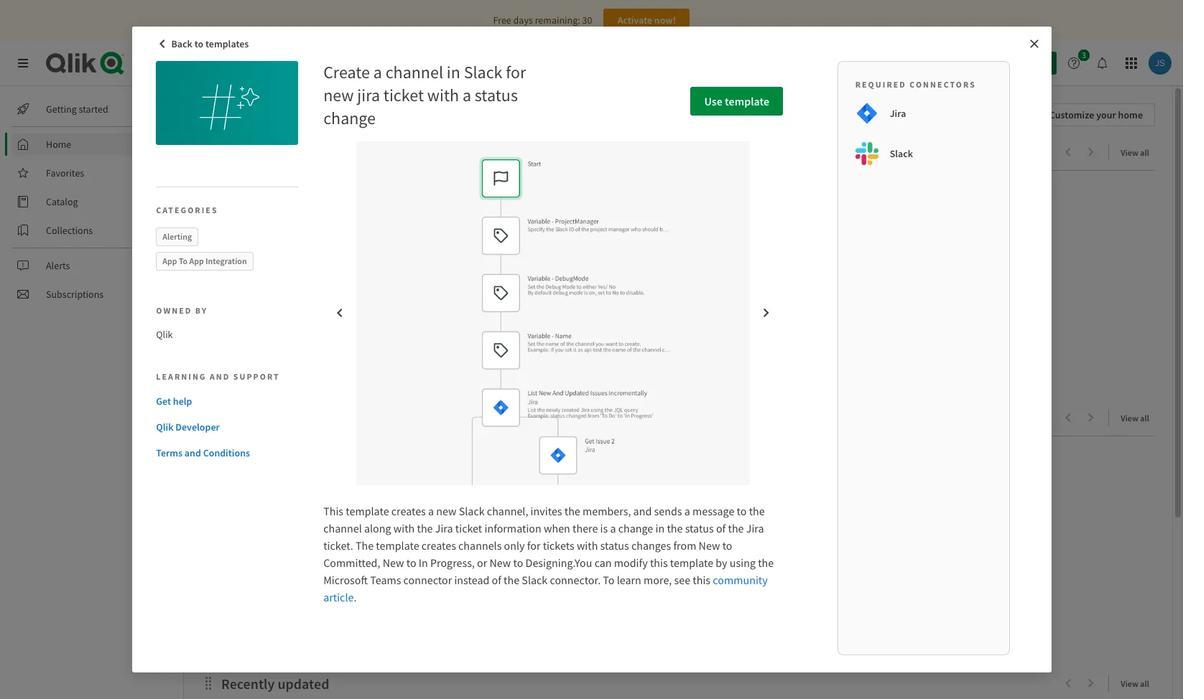 Task type: locate. For each thing, give the bounding box(es) containing it.
and up get help link
[[210, 371, 230, 382]]

new up teams
[[383, 556, 404, 570]]

0 horizontal spatial with
[[394, 521, 415, 536]]

community article
[[323, 573, 768, 605]]

0 horizontal spatial and
[[185, 447, 201, 459]]

this up more,
[[650, 556, 668, 570]]

slack
[[464, 61, 503, 83], [890, 147, 913, 160], [459, 504, 485, 518], [522, 573, 548, 587]]

status
[[475, 84, 518, 106], [685, 521, 714, 536], [600, 539, 629, 553]]

3 view all link from the top
[[1121, 675, 1155, 693]]

change up the changes
[[618, 521, 653, 536]]

navigation pane element
[[0, 92, 183, 312]]

article
[[323, 590, 354, 605]]

view for recently updated
[[1121, 679, 1139, 690]]

conditions
[[203, 447, 250, 459]]

2 vertical spatial status
[[600, 539, 629, 553]]

1 vertical spatial and
[[185, 447, 201, 459]]

new inside this template creates a new slack channel, invites the members, and sends a message to the channel along with the jira ticket information when there is a change in the status of the jira ticket. the template creates channels only for tickets with status changes from new to committed, new to in progress, or new to designing.you can modify this template by using the microsoft teams connector instead of the slack connector.
[[436, 504, 457, 518]]

to left "explore"
[[280, 144, 293, 162]]

0 horizontal spatial for
[[506, 61, 526, 83]]

1 vertical spatial home
[[46, 138, 71, 151]]

home inside main content
[[201, 103, 245, 126]]

channels
[[458, 539, 502, 553]]

1 vertical spatial all
[[1140, 413, 1149, 424]]

1 vertical spatial analytics
[[221, 144, 278, 162]]

by left using
[[716, 556, 727, 570]]

0 vertical spatial home
[[201, 103, 245, 126]]

2 horizontal spatial with
[[577, 539, 598, 553]]

to
[[194, 37, 203, 50], [280, 144, 293, 162], [737, 504, 747, 518], [722, 539, 732, 553], [406, 556, 416, 570], [513, 556, 523, 570]]

instead
[[454, 573, 489, 587]]

1 view all link from the top
[[1121, 143, 1155, 161]]

days
[[513, 14, 533, 27]]

0 vertical spatial recently
[[221, 409, 275, 427]]

0 vertical spatial channel
[[386, 61, 443, 83]]

this template creates a new slack channel, invites the members, and sends a message to the channel along with the jira ticket information when there is a change in the status of the jira ticket. the template creates channels only for tickets with status changes from new to committed, new to in progress, or new to designing.you can modify this template by using the microsoft teams connector instead of the slack connector.
[[323, 504, 774, 587]]

move collection image left recently updated
[[201, 676, 216, 691]]

0 vertical spatial and
[[210, 371, 230, 382]]

1 all from the top
[[1140, 147, 1149, 158]]

teams
[[370, 573, 401, 587]]

0 vertical spatial ticket
[[383, 84, 424, 106]]

see
[[674, 573, 690, 587]]

0 horizontal spatial jira
[[435, 521, 453, 536]]

2 vertical spatial view all link
[[1121, 675, 1155, 693]]

channel inside create a channel in slack for new jira ticket with a status change
[[386, 61, 443, 83]]

1 vertical spatial by
[[716, 556, 727, 570]]

1 vertical spatial creates
[[422, 539, 456, 553]]

creates up in
[[391, 504, 426, 518]]

1 horizontal spatial for
[[527, 539, 541, 553]]

1 vertical spatial channel
[[323, 521, 362, 536]]

new
[[323, 84, 354, 106], [436, 504, 457, 518]]

recently left updated
[[221, 675, 275, 693]]

ticket.
[[323, 539, 353, 553]]

2 vertical spatial and
[[633, 504, 652, 518]]

2 vertical spatial all
[[1140, 679, 1149, 690]]

ticket inside create a channel in slack for new jira ticket with a status change
[[383, 84, 424, 106]]

0 vertical spatial by
[[195, 305, 208, 316]]

connector.
[[550, 573, 601, 587]]

jira logo image
[[855, 102, 878, 125]]

close sidebar menu image
[[17, 57, 29, 69]]

analytics to explore link
[[221, 144, 348, 162]]

0 vertical spatial to
[[179, 256, 188, 267]]

and right terms
[[185, 447, 201, 459]]

0 vertical spatial all
[[1140, 147, 1149, 158]]

new
[[699, 539, 720, 553], [383, 556, 404, 570], [490, 556, 511, 570]]

the down message in the right bottom of the page
[[728, 521, 744, 536]]

committed,
[[323, 556, 380, 570]]

getting started link
[[11, 98, 172, 121]]

remaining:
[[535, 14, 580, 27]]

slack inside create a channel in slack for new jira ticket with a status change
[[464, 61, 503, 83]]

for inside this template creates a new slack channel, invites the members, and sends a message to the channel along with the jira ticket information when there is a change in the status of the jira ticket. the template creates channels only for tickets with status changes from new to committed, new to in progress, or new to designing.you can modify this template by using the microsoft teams connector instead of the slack connector.
[[527, 539, 541, 553]]

and left sends
[[633, 504, 652, 518]]

1 vertical spatial recently
[[221, 675, 275, 693]]

1 vertical spatial to
[[603, 573, 615, 587]]

change inside this template creates a new slack channel, invites the members, and sends a message to the channel along with the jira ticket information when there is a change in the status of the jira ticket. the template creates channels only for tickets with status changes from new to committed, new to in progress, or new to designing.you can modify this template by using the microsoft teams connector instead of the slack connector.
[[618, 521, 653, 536]]

2 horizontal spatial and
[[633, 504, 652, 518]]

3 view all from the top
[[1121, 679, 1149, 690]]

1 horizontal spatial new
[[436, 504, 457, 518]]

home down services
[[201, 103, 245, 126]]

2 view all from the top
[[1121, 413, 1149, 424]]

0 horizontal spatial this
[[650, 556, 668, 570]]

analytics down back
[[142, 54, 196, 72]]

1 horizontal spatial jira
[[746, 521, 764, 536]]

0 vertical spatial status
[[475, 84, 518, 106]]

1 horizontal spatial change
[[618, 521, 653, 536]]

create a channel in slack for new jira ticket with a status change image
[[156, 61, 298, 145]]

3 view from the top
[[1121, 679, 1139, 690]]

connectors
[[910, 79, 976, 90]]

0 horizontal spatial new
[[383, 556, 404, 570]]

a
[[373, 61, 382, 83], [463, 84, 471, 106], [428, 504, 434, 518], [684, 504, 690, 518], [610, 521, 616, 536]]

view all for recently used
[[1121, 413, 1149, 424]]

home up favorites
[[46, 138, 71, 151]]

the up in
[[417, 521, 433, 536]]

ticket inside this template creates a new slack channel, invites the members, and sends a message to the channel along with the jira ticket information when there is a change in the status of the jira ticket. the template creates channels only for tickets with status changes from new to committed, new to in progress, or new to designing.you can modify this template by using the microsoft teams connector instead of the slack connector.
[[455, 521, 482, 536]]

1 horizontal spatial and
[[210, 371, 230, 382]]

template down along
[[376, 539, 419, 553]]

using
[[730, 556, 756, 570]]

0 vertical spatial change
[[323, 107, 376, 129]]

recently updated
[[221, 675, 329, 693]]

1 horizontal spatial channel
[[386, 61, 443, 83]]

0 horizontal spatial home
[[46, 138, 71, 151]]

1 vertical spatial this
[[693, 573, 711, 587]]

qlik
[[156, 328, 173, 341], [156, 421, 173, 434]]

analytics services element
[[142, 54, 248, 72]]

template up along
[[346, 504, 389, 518]]

0 horizontal spatial new
[[323, 84, 354, 106]]

to left in
[[406, 556, 416, 570]]

channel
[[386, 61, 443, 83], [323, 521, 362, 536]]

1 horizontal spatial by
[[716, 556, 727, 570]]

in
[[447, 61, 460, 83], [656, 521, 665, 536]]

to inside back to templates button
[[194, 37, 203, 50]]

close image
[[1028, 38, 1040, 50]]

1 vertical spatial change
[[618, 521, 653, 536]]

by
[[195, 305, 208, 316], [716, 556, 727, 570]]

ticket up channels
[[455, 521, 482, 536]]

move collection image for analytics
[[201, 145, 216, 159]]

new right "or"
[[490, 556, 511, 570]]

app to app integration
[[163, 256, 247, 267]]

analytics to explore
[[221, 144, 343, 162]]

0 horizontal spatial channel
[[323, 521, 362, 536]]

1 view all from the top
[[1121, 147, 1149, 158]]

of right instead
[[492, 573, 501, 587]]

now!
[[654, 14, 676, 27]]

1 vertical spatial view all
[[1121, 413, 1149, 424]]

ticket right jira
[[383, 84, 424, 106]]

to up using
[[722, 539, 732, 553]]

jira up progress,
[[435, 521, 453, 536]]

.
[[354, 590, 357, 605]]

for down days
[[506, 61, 526, 83]]

0 vertical spatial in
[[447, 61, 460, 83]]

1 vertical spatial ticket
[[455, 521, 482, 536]]

1 vertical spatial with
[[394, 521, 415, 536]]

2 horizontal spatial jira
[[890, 107, 906, 120]]

favorites link
[[11, 162, 172, 185]]

1 qlik from the top
[[156, 328, 173, 341]]

0 horizontal spatial app
[[163, 256, 177, 267]]

0 vertical spatial this
[[650, 556, 668, 570]]

jira
[[890, 107, 906, 120], [435, 521, 453, 536], [746, 521, 764, 536]]

0 horizontal spatial status
[[475, 84, 518, 106]]

back to templates
[[171, 37, 249, 50]]

1 horizontal spatial analytics
[[221, 144, 278, 162]]

new up progress,
[[436, 504, 457, 518]]

create a channel in slack for new jira ticket with a status change
[[323, 61, 526, 129]]

1 vertical spatial in
[[656, 521, 665, 536]]

0 vertical spatial with
[[427, 84, 459, 106]]

alerts link
[[11, 254, 172, 277]]

categories
[[156, 205, 218, 216]]

2 view all link from the top
[[1121, 409, 1155, 427]]

learning and support
[[156, 371, 280, 382]]

analytics inside 'home' main content
[[221, 144, 278, 162]]

modify
[[614, 556, 648, 570]]

1 vertical spatial view all link
[[1121, 409, 1155, 427]]

2 vertical spatial view
[[1121, 679, 1139, 690]]

1 vertical spatial for
[[527, 539, 541, 553]]

advisor
[[946, 57, 979, 70]]

to down the only
[[513, 556, 523, 570]]

view for analytics to explore
[[1121, 147, 1139, 158]]

with inside create a channel in slack for new jira ticket with a status change
[[427, 84, 459, 106]]

1 horizontal spatial in
[[656, 521, 665, 536]]

of down message in the right bottom of the page
[[716, 521, 726, 536]]

qlik down owned
[[156, 328, 173, 341]]

Search text field
[[636, 52, 864, 75]]

2 qlik from the top
[[156, 421, 173, 434]]

2 all from the top
[[1140, 413, 1149, 424]]

with
[[427, 84, 459, 106], [394, 521, 415, 536], [577, 539, 598, 553]]

status inside create a channel in slack for new jira ticket with a status change
[[475, 84, 518, 106]]

move collection image
[[201, 411, 216, 425]]

2 vertical spatial with
[[577, 539, 598, 553]]

slack down 'free'
[[464, 61, 503, 83]]

of
[[716, 521, 726, 536], [492, 573, 501, 587]]

1 vertical spatial status
[[685, 521, 714, 536]]

1 horizontal spatial ticket
[[455, 521, 482, 536]]

2 vertical spatial view all
[[1121, 679, 1149, 690]]

jira up using
[[746, 521, 764, 536]]

members,
[[583, 504, 631, 518]]

new down create
[[323, 84, 354, 106]]

terms and conditions
[[156, 447, 250, 459]]

0 vertical spatial view
[[1121, 147, 1139, 158]]

0 horizontal spatial ticket
[[383, 84, 424, 106]]

or
[[477, 556, 487, 570]]

qlik down get
[[156, 421, 173, 434]]

recently down get help link
[[221, 409, 275, 427]]

the right message in the right bottom of the page
[[749, 504, 765, 518]]

move collection image up the categories
[[201, 145, 216, 159]]

2 view from the top
[[1121, 413, 1139, 424]]

ask insight advisor button
[[873, 52, 985, 75]]

3 all from the top
[[1140, 679, 1149, 690]]

1 horizontal spatial of
[[716, 521, 726, 536]]

new right from
[[699, 539, 720, 553]]

1 vertical spatial move collection image
[[201, 676, 216, 691]]

channel right create
[[386, 61, 443, 83]]

to right message in the right bottom of the page
[[737, 504, 747, 518]]

explore
[[296, 144, 343, 162]]

0 vertical spatial move collection image
[[201, 145, 216, 159]]

in
[[419, 556, 428, 570]]

the
[[564, 504, 580, 518], [749, 504, 765, 518], [417, 521, 433, 536], [667, 521, 683, 536], [728, 521, 744, 536], [758, 556, 774, 570], [504, 573, 520, 587]]

terms
[[156, 447, 183, 459]]

1 horizontal spatial home
[[201, 103, 245, 126]]

to down the alerting
[[179, 256, 188, 267]]

0 horizontal spatial change
[[323, 107, 376, 129]]

2 horizontal spatial new
[[699, 539, 720, 553]]

to down can
[[603, 573, 615, 587]]

0 vertical spatial analytics
[[142, 54, 196, 72]]

0 horizontal spatial of
[[492, 573, 501, 587]]

0 vertical spatial for
[[506, 61, 526, 83]]

this right see
[[693, 573, 711, 587]]

0 vertical spatial new
[[323, 84, 354, 106]]

app down the alerting
[[163, 256, 177, 267]]

designing.you
[[526, 556, 592, 570]]

1 horizontal spatial this
[[693, 573, 711, 587]]

move collection image
[[201, 145, 216, 159], [201, 676, 216, 691]]

view
[[1121, 147, 1139, 158], [1121, 413, 1139, 424], [1121, 679, 1139, 690]]

by right owned
[[195, 305, 208, 316]]

0 horizontal spatial analytics
[[142, 54, 196, 72]]

1 horizontal spatial app
[[189, 256, 204, 267]]

sends
[[654, 504, 682, 518]]

recently
[[221, 409, 275, 427], [221, 675, 275, 693]]

1 view from the top
[[1121, 147, 1139, 158]]

1 horizontal spatial with
[[427, 84, 459, 106]]

1 vertical spatial qlik
[[156, 421, 173, 434]]

1 app from the left
[[163, 256, 177, 267]]

can
[[595, 556, 612, 570]]

the down the only
[[504, 573, 520, 587]]

change down jira
[[323, 107, 376, 129]]

to
[[179, 256, 188, 267], [603, 573, 615, 587]]

back
[[171, 37, 192, 50]]

get help
[[156, 395, 192, 408]]

new inside create a channel in slack for new jira ticket with a status change
[[323, 84, 354, 106]]

0 vertical spatial qlik
[[156, 328, 173, 341]]

home link
[[11, 133, 172, 156]]

qlik for qlik
[[156, 328, 173, 341]]

0 vertical spatial view all link
[[1121, 143, 1155, 161]]

developer
[[175, 421, 220, 434]]

and inside this template creates a new slack channel, invites the members, and sends a message to the channel along with the jira ticket information when there is a change in the status of the jira ticket. the template creates channels only for tickets with status changes from new to committed, new to in progress, or new to designing.you can modify this template by using the microsoft teams connector instead of the slack connector.
[[633, 504, 652, 518]]

slack logo image
[[855, 142, 878, 165]]

0 vertical spatial view all
[[1121, 147, 1149, 158]]

required
[[855, 79, 907, 90]]

channel up ticket.
[[323, 521, 362, 536]]

to right back
[[194, 37, 203, 50]]

analytics left "explore"
[[221, 144, 278, 162]]

1 vertical spatial view
[[1121, 413, 1139, 424]]

jira right the jira logo
[[890, 107, 906, 120]]

this
[[650, 556, 668, 570], [693, 573, 711, 587]]

creates up progress,
[[422, 539, 456, 553]]

free
[[493, 14, 511, 27]]

template right use
[[725, 94, 770, 108]]

1 vertical spatial new
[[436, 504, 457, 518]]

for right the only
[[527, 539, 541, 553]]

1 horizontal spatial to
[[603, 573, 615, 587]]

app left integration
[[189, 256, 204, 267]]

change
[[323, 107, 376, 129], [618, 521, 653, 536]]

0 horizontal spatial in
[[447, 61, 460, 83]]



Task type: describe. For each thing, give the bounding box(es) containing it.
analytics for analytics to explore
[[221, 144, 278, 162]]

1 vertical spatial of
[[492, 573, 501, 587]]

activate now! link
[[604, 9, 690, 32]]

2 app from the left
[[189, 256, 204, 267]]

30
[[582, 14, 592, 27]]

all for analytics to explore
[[1140, 147, 1149, 158]]

recently for recently used
[[221, 409, 275, 427]]

subscriptions link
[[11, 283, 172, 306]]

learning
[[156, 371, 207, 382]]

home inside navigation pane element
[[46, 138, 71, 151]]

jira
[[357, 84, 380, 106]]

catalog
[[46, 195, 78, 208]]

required connectors
[[855, 79, 976, 90]]

support
[[233, 371, 280, 382]]

for inside create a channel in slack for new jira ticket with a status change
[[506, 61, 526, 83]]

home main content
[[178, 86, 1183, 700]]

invites
[[531, 504, 562, 518]]

view all link for analytics to explore
[[1121, 143, 1155, 161]]

this inside this template creates a new slack channel, invites the members, and sends a message to the channel along with the jira ticket information when there is a change in the status of the jira ticket. the template creates channels only for tickets with status changes from new to committed, new to in progress, or new to designing.you can modify this template by using the microsoft teams connector instead of the slack connector.
[[650, 556, 668, 570]]

move collection image for recently
[[201, 676, 216, 691]]

0 vertical spatial of
[[716, 521, 726, 536]]

is
[[600, 521, 608, 536]]

analytics services
[[142, 54, 248, 72]]

free days remaining: 30
[[493, 14, 592, 27]]

activate now!
[[618, 14, 676, 27]]

this
[[323, 504, 343, 518]]

templates
[[205, 37, 249, 50]]

1 horizontal spatial new
[[490, 556, 511, 570]]

alerting
[[163, 231, 192, 242]]

in inside this template creates a new slack channel, invites the members, and sends a message to the channel along with the jira ticket information when there is a change in the status of the jira ticket. the template creates channels only for tickets with status changes from new to committed, new to in progress, or new to designing.you can modify this template by using the microsoft teams connector instead of the slack connector.
[[656, 521, 665, 536]]

integration
[[206, 256, 247, 267]]

started
[[79, 103, 108, 116]]

ask
[[897, 57, 912, 70]]

use
[[704, 94, 723, 108]]

and for learning
[[210, 371, 230, 382]]

owned by
[[156, 305, 208, 316]]

get help link
[[156, 394, 292, 408]]

channel inside this template creates a new slack channel, invites the members, and sends a message to the channel along with the jira ticket information when there is a change in the status of the jira ticket. the template creates channels only for tickets with status changes from new to committed, new to in progress, or new to designing.you can modify this template by using the microsoft teams connector instead of the slack connector.
[[323, 521, 362, 536]]

connector
[[403, 573, 452, 587]]

collections
[[46, 224, 93, 237]]

to inside 'home' main content
[[280, 144, 293, 162]]

all for recently used
[[1140, 413, 1149, 424]]

in inside create a channel in slack for new jira ticket with a status change
[[447, 61, 460, 83]]

there
[[573, 521, 598, 536]]

recently used
[[221, 409, 307, 427]]

ask insight advisor
[[897, 57, 979, 70]]

subscriptions
[[46, 288, 104, 301]]

owned
[[156, 305, 192, 316]]

getting
[[46, 103, 77, 116]]

0 horizontal spatial by
[[195, 305, 208, 316]]

by inside this template creates a new slack channel, invites the members, and sends a message to the channel along with the jira ticket information when there is a change in the status of the jira ticket. the template creates channels only for tickets with status changes from new to committed, new to in progress, or new to designing.you can modify this template by using the microsoft teams connector instead of the slack connector.
[[716, 556, 727, 570]]

view for recently used
[[1121, 413, 1139, 424]]

collections link
[[11, 219, 172, 242]]

only
[[504, 539, 525, 553]]

to learn more, see this
[[601, 573, 713, 587]]

and for terms
[[185, 447, 201, 459]]

the right using
[[758, 556, 774, 570]]

slack right 'slack logo' at the right
[[890, 147, 913, 160]]

0 horizontal spatial to
[[179, 256, 188, 267]]

progress,
[[430, 556, 475, 570]]

use template
[[704, 94, 770, 108]]

community article link
[[323, 573, 768, 605]]

more,
[[644, 573, 672, 587]]

message
[[692, 504, 734, 518]]

terms and conditions link
[[156, 446, 292, 460]]

the down sends
[[667, 521, 683, 536]]

favorites
[[46, 167, 84, 180]]

get
[[156, 395, 171, 408]]

insight
[[914, 57, 944, 70]]

from
[[673, 539, 696, 553]]

view all for analytics to explore
[[1121, 147, 1149, 158]]

create
[[323, 61, 370, 83]]

template inside button
[[725, 94, 770, 108]]

microsoft
[[323, 573, 368, 587]]

change inside create a channel in slack for new jira ticket with a status change
[[323, 107, 376, 129]]

customize
[[1049, 108, 1094, 121]]

changes
[[631, 539, 671, 553]]

template down from
[[670, 556, 713, 570]]

home
[[1118, 108, 1143, 121]]

qlik developer link
[[156, 420, 292, 434]]

qlik for qlik developer
[[156, 421, 173, 434]]

all for recently updated
[[1140, 679, 1149, 690]]

your
[[1096, 108, 1116, 121]]

slack down designing.you
[[522, 573, 548, 587]]

recently for recently updated
[[221, 675, 275, 693]]

alerts
[[46, 259, 70, 272]]

view all link for recently updated
[[1121, 675, 1155, 693]]

along
[[364, 521, 391, 536]]

qlik developer
[[156, 421, 220, 434]]

updated
[[278, 675, 329, 693]]

analytics for analytics services
[[142, 54, 196, 72]]

view all for recently updated
[[1121, 679, 1149, 690]]

view all link for recently used
[[1121, 409, 1155, 427]]

slack up channels
[[459, 504, 485, 518]]

customize your home button
[[1023, 103, 1155, 126]]

the up there
[[564, 504, 580, 518]]

community
[[713, 573, 768, 587]]

use template button
[[691, 87, 783, 116]]

back to templates button
[[153, 32, 256, 55]]

help
[[173, 395, 192, 408]]

services
[[199, 54, 248, 72]]

when
[[544, 521, 570, 536]]

recently used link
[[221, 409, 313, 427]]

getting started
[[46, 103, 108, 116]]

1 horizontal spatial status
[[600, 539, 629, 553]]

information
[[485, 521, 541, 536]]

next image image
[[761, 308, 772, 319]]

used
[[278, 409, 307, 427]]

previous image image
[[334, 308, 346, 319]]

tickets
[[543, 539, 574, 553]]

learn
[[617, 573, 641, 587]]

0 vertical spatial creates
[[391, 504, 426, 518]]

2 horizontal spatial status
[[685, 521, 714, 536]]



Task type: vqa. For each thing, say whether or not it's contained in the screenshot.
Subscriptions
yes



